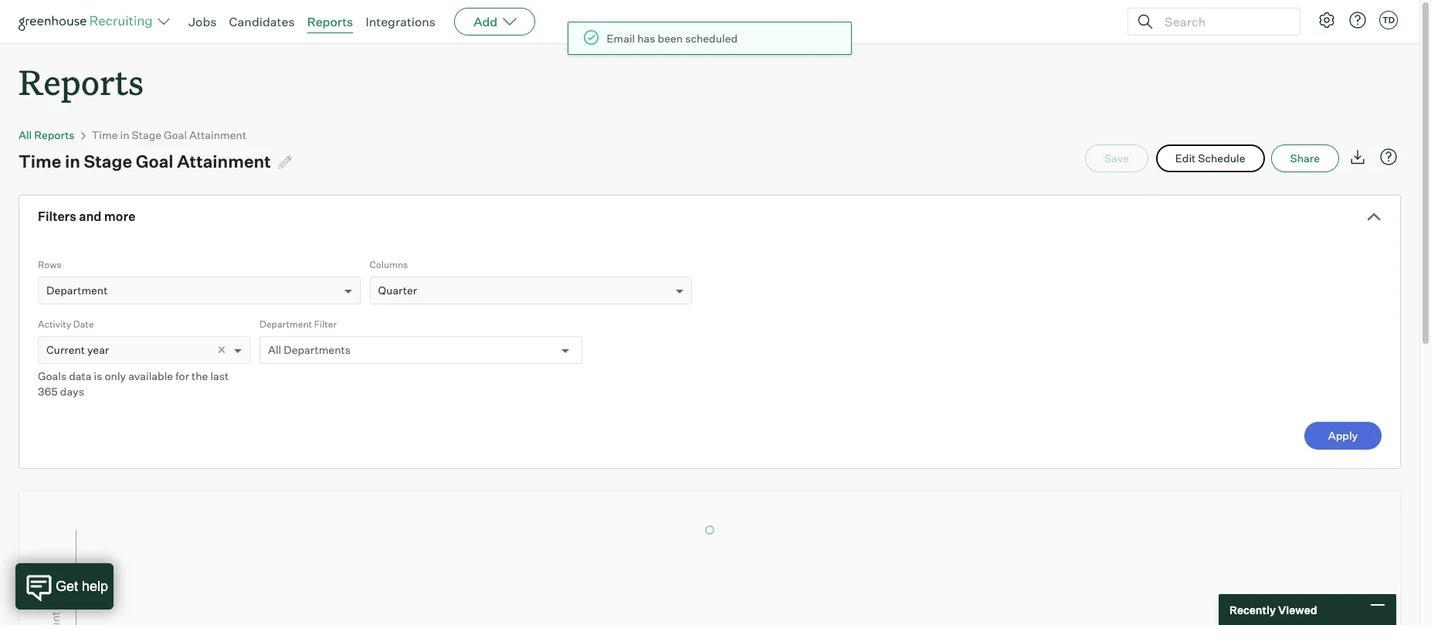 Task type: locate. For each thing, give the bounding box(es) containing it.
greenhouse recruiting image
[[19, 12, 158, 31]]

department option
[[46, 284, 108, 297]]

0 vertical spatial reports
[[307, 14, 353, 29]]

the
[[192, 369, 208, 383]]

jobs link
[[189, 14, 217, 29]]

save and schedule this report to revisit it! element
[[1085, 145, 1157, 172]]

has
[[638, 32, 656, 45]]

reports link
[[307, 14, 353, 29]]

more
[[104, 209, 135, 224]]

recently viewed
[[1230, 603, 1318, 616]]

email has been scheduled
[[607, 32, 738, 45]]

goal
[[164, 128, 187, 142], [136, 151, 174, 172]]

configure image
[[1318, 11, 1337, 29]]

1 vertical spatial reports
[[19, 59, 144, 104]]

1 vertical spatial stage
[[84, 151, 132, 172]]

td button
[[1377, 8, 1402, 32]]

faq image
[[1380, 148, 1398, 166]]

all departments
[[268, 343, 351, 356]]

1 vertical spatial all
[[268, 343, 281, 356]]

0 vertical spatial in
[[120, 128, 129, 142]]

edit schedule
[[1176, 152, 1246, 165]]

0 horizontal spatial time
[[19, 151, 61, 172]]

download image
[[1349, 148, 1368, 166]]

0 vertical spatial time
[[92, 128, 118, 142]]

is
[[94, 369, 102, 383]]

share button
[[1271, 145, 1340, 172]]

candidates link
[[229, 14, 295, 29]]

1 horizontal spatial all
[[268, 343, 281, 356]]

integrations link
[[366, 14, 436, 29]]

date
[[73, 318, 94, 330]]

department up date
[[46, 284, 108, 297]]

1 horizontal spatial department
[[260, 318, 312, 330]]

time
[[92, 128, 118, 142], [19, 151, 61, 172]]

attainment
[[189, 128, 247, 142], [177, 151, 271, 172]]

1 vertical spatial attainment
[[177, 151, 271, 172]]

time in stage goal attainment link
[[92, 128, 247, 142]]

department up all departments
[[260, 318, 312, 330]]

department
[[46, 284, 108, 297], [260, 318, 312, 330]]

recently
[[1230, 603, 1276, 616]]

1 vertical spatial time
[[19, 151, 61, 172]]

Search text field
[[1161, 10, 1286, 33]]

0 horizontal spatial in
[[65, 151, 80, 172]]

current year option
[[46, 343, 109, 356]]

all
[[19, 128, 32, 142], [268, 343, 281, 356]]

reports
[[307, 14, 353, 29], [19, 59, 144, 104], [34, 128, 75, 142]]

time down all reports
[[19, 151, 61, 172]]

email
[[607, 32, 636, 45]]

stage
[[132, 128, 162, 142], [84, 151, 132, 172]]

1 vertical spatial department
[[260, 318, 312, 330]]

1 horizontal spatial in
[[120, 128, 129, 142]]

0 vertical spatial time in stage goal attainment
[[92, 128, 247, 142]]

time in stage goal attainment
[[92, 128, 247, 142], [19, 151, 271, 172]]

0 vertical spatial department
[[46, 284, 108, 297]]

0 vertical spatial all
[[19, 128, 32, 142]]

0 horizontal spatial department
[[46, 284, 108, 297]]

0 horizontal spatial all
[[19, 128, 32, 142]]

share
[[1291, 152, 1320, 165]]

in
[[120, 128, 129, 142], [65, 151, 80, 172]]

time right all reports
[[92, 128, 118, 142]]

0 vertical spatial goal
[[164, 128, 187, 142]]

department for department
[[46, 284, 108, 297]]

1 vertical spatial goal
[[136, 151, 174, 172]]

edit
[[1176, 152, 1196, 165]]

all reports link
[[19, 128, 75, 142]]

for
[[175, 369, 189, 383]]



Task type: describe. For each thing, give the bounding box(es) containing it.
scheduled
[[686, 32, 738, 45]]

×
[[217, 340, 226, 357]]

rows
[[38, 259, 62, 271]]

filters and more
[[38, 209, 135, 224]]

schedule
[[1199, 152, 1246, 165]]

1 vertical spatial time in stage goal attainment
[[19, 151, 271, 172]]

current year
[[46, 343, 109, 356]]

only
[[105, 369, 126, 383]]

edit schedule button
[[1157, 145, 1265, 172]]

year
[[87, 343, 109, 356]]

apply
[[1329, 429, 1358, 442]]

td button
[[1380, 11, 1398, 29]]

jobs
[[189, 14, 217, 29]]

department filter
[[260, 318, 337, 330]]

goals
[[38, 369, 67, 383]]

apply button
[[1305, 422, 1382, 450]]

0 vertical spatial stage
[[132, 128, 162, 142]]

add button
[[454, 8, 536, 36]]

candidates
[[229, 14, 295, 29]]

goals data is only available for the last 365 days
[[38, 369, 229, 398]]

columns
[[370, 259, 408, 271]]

quarter
[[378, 284, 417, 297]]

current
[[46, 343, 85, 356]]

activity
[[38, 318, 71, 330]]

td
[[1383, 15, 1395, 25]]

filter
[[314, 318, 337, 330]]

days
[[60, 385, 84, 398]]

all for all reports
[[19, 128, 32, 142]]

1 horizontal spatial time
[[92, 128, 118, 142]]

data
[[69, 369, 92, 383]]

1 vertical spatial in
[[65, 151, 80, 172]]

and
[[79, 209, 102, 224]]

activity date
[[38, 318, 94, 330]]

add
[[474, 14, 498, 29]]

integrations
[[366, 14, 436, 29]]

all for all departments
[[268, 343, 281, 356]]

viewed
[[1279, 603, 1318, 616]]

departments
[[284, 343, 351, 356]]

filters
[[38, 209, 76, 224]]

department for department filter
[[260, 318, 312, 330]]

all reports
[[19, 128, 75, 142]]

0 vertical spatial attainment
[[189, 128, 247, 142]]

quarter option
[[378, 284, 417, 297]]

been
[[658, 32, 684, 45]]

xychart image
[[38, 492, 1382, 625]]

2 vertical spatial reports
[[34, 128, 75, 142]]

365
[[38, 385, 58, 398]]

last
[[210, 369, 229, 383]]

available
[[128, 369, 173, 383]]



Task type: vqa. For each thing, say whether or not it's contained in the screenshot.
Quarter
yes



